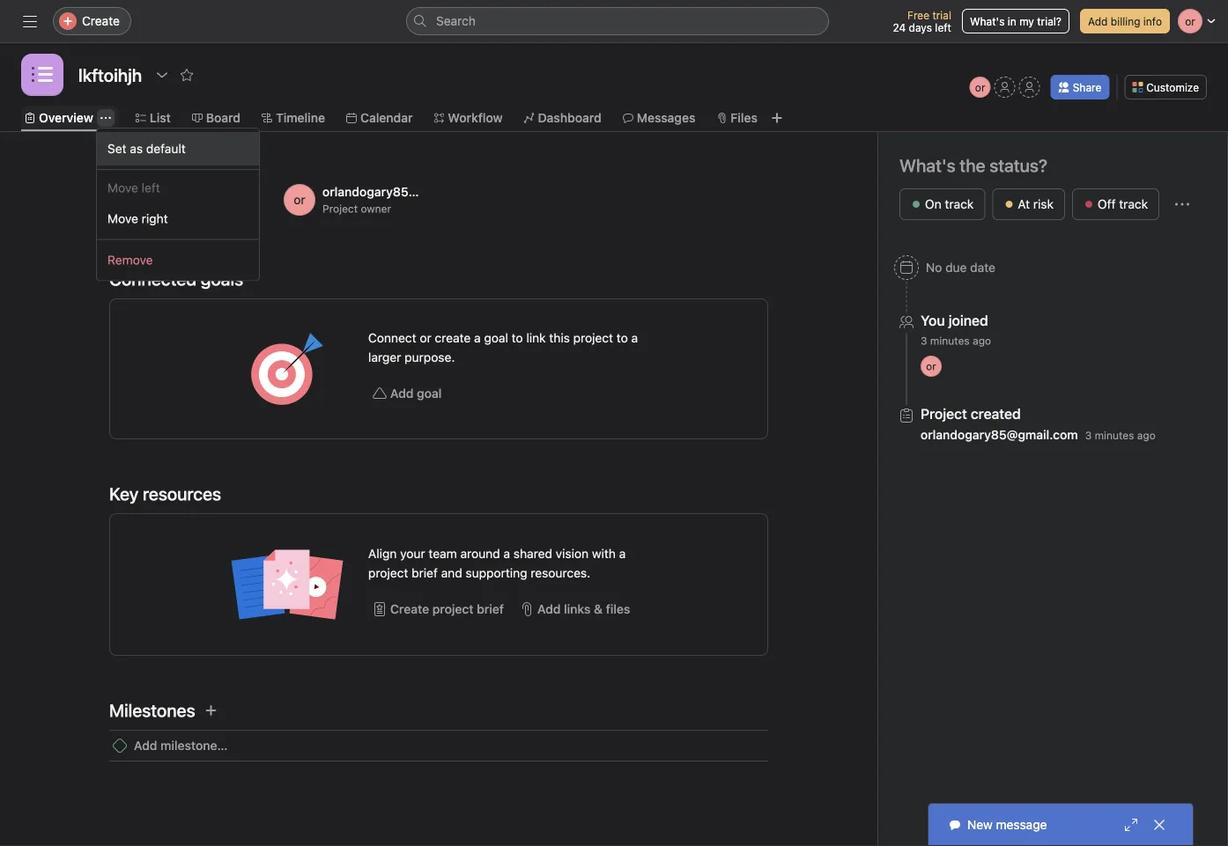 Task type: vqa. For each thing, say whether or not it's contained in the screenshot.
Join a team to start collaborating with your teammates on projects.
no



Task type: describe. For each thing, give the bounding box(es) containing it.
track for on track
[[945, 197, 974, 211]]

set
[[107, 141, 126, 156]]

align
[[368, 547, 397, 561]]

add billing info
[[1088, 15, 1162, 27]]

key resources
[[109, 484, 221, 504]]

what's in my trial? button
[[962, 9, 1069, 33]]

or button
[[970, 77, 991, 98]]

share button
[[1051, 75, 1109, 100]]

add links & files button
[[515, 594, 635, 626]]

add milestone…
[[134, 739, 228, 753]]

set as default menu item
[[97, 132, 259, 166]]

trial
[[932, 9, 951, 21]]

tab actions image
[[100, 113, 111, 123]]

add to starred image
[[180, 68, 194, 82]]

add goal
[[390, 386, 442, 401]]

milestone…
[[160, 739, 228, 753]]

this
[[549, 331, 570, 345]]

show options image
[[155, 68, 169, 82]]

goal inside button
[[417, 386, 442, 401]]

project inside align your team around a shared vision with a project brief and supporting resources.
[[368, 566, 408, 581]]

as
[[130, 141, 143, 156]]

link
[[526, 331, 546, 345]]

project roles
[[109, 145, 208, 166]]

off track button
[[1072, 189, 1159, 220]]

24
[[893, 21, 906, 33]]

no due date
[[926, 260, 995, 275]]

info
[[1143, 15, 1162, 27]]

track for off track
[[1119, 197, 1148, 211]]

add for add links & files
[[537, 602, 561, 617]]

calendar link
[[346, 108, 413, 128]]

connect
[[368, 331, 416, 345]]

vision
[[556, 547, 589, 561]]

at
[[1018, 197, 1030, 211]]

joined
[[949, 312, 988, 329]]

&
[[594, 602, 603, 617]]

shared
[[513, 547, 552, 561]]

remove
[[107, 253, 153, 267]]

1 horizontal spatial or
[[926, 360, 936, 373]]

due
[[945, 260, 967, 275]]

move right
[[107, 211, 168, 226]]

in
[[1008, 15, 1016, 27]]

you joined button
[[921, 312, 991, 329]]

expand new message image
[[1124, 818, 1138, 833]]

brief inside align your team around a shared vision with a project brief and supporting resources.
[[412, 566, 438, 581]]

move left
[[107, 181, 160, 195]]

risk
[[1033, 197, 1054, 211]]

3 for joined
[[921, 335, 927, 347]]

add for add billing info
[[1088, 15, 1108, 27]]

connect or create a goal to link this project to a larger purpose.
[[368, 331, 638, 365]]

my
[[1019, 15, 1034, 27]]

resources.
[[531, 566, 590, 581]]

create project brief
[[390, 602, 504, 617]]

expand sidebar image
[[23, 14, 37, 28]]

free trial 24 days left
[[893, 9, 951, 33]]

add for add milestone…
[[134, 739, 157, 753]]

trial?
[[1037, 15, 1062, 27]]

messages
[[637, 111, 695, 125]]

customize button
[[1124, 75, 1207, 100]]

a right create
[[474, 331, 481, 345]]

move left menu item
[[97, 174, 259, 202]]

free
[[907, 9, 929, 21]]

with
[[592, 547, 616, 561]]

minutes for joined
[[930, 335, 970, 347]]

create
[[435, 331, 471, 345]]

days
[[909, 21, 932, 33]]

on track
[[925, 197, 974, 211]]

date
[[970, 260, 995, 275]]

a right with
[[619, 547, 626, 561]]

your
[[400, 547, 425, 561]]

what's for what's the status?
[[899, 155, 956, 176]]

what's in my trial?
[[970, 15, 1062, 27]]

share
[[1073, 81, 1101, 93]]

dashboard link
[[524, 108, 601, 128]]

search button
[[406, 7, 829, 35]]

right
[[142, 211, 168, 226]]

on track button
[[899, 189, 985, 220]]

at risk button
[[992, 189, 1065, 220]]

a right this
[[631, 331, 638, 345]]

project inside create project brief button
[[432, 602, 474, 617]]

ago for orlandogary85@gmail.com
[[1137, 429, 1156, 442]]

you joined 3 minutes ago
[[921, 312, 991, 347]]

search
[[436, 14, 476, 28]]

1 to from the left
[[512, 331, 523, 345]]

what's for what's in my trial?
[[970, 15, 1005, 27]]

larger
[[368, 350, 401, 365]]

move for move right
[[107, 211, 138, 226]]

on
[[925, 197, 941, 211]]

new message
[[967, 818, 1047, 833]]

ago for joined
[[973, 335, 991, 347]]



Task type: locate. For each thing, give the bounding box(es) containing it.
list link
[[136, 108, 171, 128]]

1 vertical spatial what's
[[899, 155, 956, 176]]

list image
[[32, 64, 53, 85]]

0 vertical spatial 3
[[921, 335, 927, 347]]

files
[[731, 111, 758, 125]]

milestones
[[109, 700, 195, 721]]

0 vertical spatial ago
[[973, 335, 991, 347]]

brief down your
[[412, 566, 438, 581]]

or inside or button
[[975, 81, 985, 93]]

1 vertical spatial brief
[[477, 602, 504, 617]]

or inside connect or create a goal to link this project to a larger purpose.
[[420, 331, 431, 345]]

board
[[206, 111, 241, 125]]

0 horizontal spatial what's
[[899, 155, 956, 176]]

files
[[606, 602, 630, 617]]

add billing info button
[[1080, 9, 1170, 33]]

a
[[474, 331, 481, 345], [631, 331, 638, 345], [503, 547, 510, 561], [619, 547, 626, 561]]

0 horizontal spatial project
[[368, 566, 408, 581]]

what's left in
[[970, 15, 1005, 27]]

ago
[[973, 335, 991, 347], [1137, 429, 1156, 442]]

a up supporting at the left bottom of the page
[[503, 547, 510, 561]]

overview
[[39, 111, 93, 125]]

0 vertical spatial goal
[[484, 331, 508, 345]]

owner
[[361, 203, 391, 215]]

create inside button
[[390, 602, 429, 617]]

connected goals
[[109, 269, 243, 289]]

1 vertical spatial 3
[[1085, 429, 1092, 442]]

purpose.
[[404, 350, 455, 365]]

off
[[1098, 197, 1116, 211]]

left
[[935, 21, 951, 33], [142, 181, 160, 195]]

add for add goal
[[390, 386, 414, 401]]

no
[[926, 260, 942, 275]]

ago inside you joined 3 minutes ago
[[973, 335, 991, 347]]

2 vertical spatial project
[[432, 602, 474, 617]]

1 horizontal spatial ago
[[1137, 429, 1156, 442]]

1 horizontal spatial what's
[[970, 15, 1005, 27]]

more actions image
[[1175, 197, 1189, 211]]

what's up on
[[899, 155, 956, 176]]

create
[[82, 14, 120, 28], [390, 602, 429, 617]]

what's the status?
[[899, 155, 1047, 176]]

to left 'link' on the left top
[[512, 331, 523, 345]]

1 horizontal spatial 3
[[1085, 429, 1092, 442]]

orlandogary85@gmail.com inside project created orlandogary85@gmail.com 3 minutes ago
[[921, 428, 1078, 442]]

0 horizontal spatial or
[[420, 331, 431, 345]]

1 vertical spatial goal
[[417, 386, 442, 401]]

0 horizontal spatial minutes
[[930, 335, 970, 347]]

1 vertical spatial or
[[420, 331, 431, 345]]

0 horizontal spatial to
[[512, 331, 523, 345]]

customize
[[1146, 81, 1199, 93]]

1 horizontal spatial orlandogary85@gmail.com
[[921, 428, 1078, 442]]

add goal button
[[368, 378, 446, 410]]

2 horizontal spatial or
[[975, 81, 985, 93]]

3 for orlandogary85@gmail.com
[[1085, 429, 1092, 442]]

project down and
[[432, 602, 474, 617]]

goal down the purpose.
[[417, 386, 442, 401]]

0 horizontal spatial 3
[[921, 335, 927, 347]]

create button
[[53, 7, 131, 35]]

1 vertical spatial ago
[[1137, 429, 1156, 442]]

timeline link
[[262, 108, 325, 128]]

orlandogary85@gmail.com project owner
[[322, 185, 480, 215]]

what's inside button
[[970, 15, 1005, 27]]

project
[[573, 331, 613, 345], [368, 566, 408, 581], [432, 602, 474, 617]]

0 vertical spatial project
[[573, 331, 613, 345]]

0 vertical spatial move
[[107, 181, 138, 195]]

ago inside project created orlandogary85@gmail.com 3 minutes ago
[[1137, 429, 1156, 442]]

2 track from the left
[[1119, 197, 1148, 211]]

orlandogary85@gmail.com up owner
[[322, 185, 480, 199]]

left inside menu item
[[142, 181, 160, 195]]

default
[[146, 141, 186, 156]]

supporting
[[466, 566, 527, 581]]

or down what's in my trial? button
[[975, 81, 985, 93]]

timeline
[[276, 111, 325, 125]]

move for move left
[[107, 181, 138, 195]]

0 horizontal spatial brief
[[412, 566, 438, 581]]

move left right
[[107, 211, 138, 226]]

set as default
[[107, 141, 186, 156]]

0 vertical spatial orlandogary85@gmail.com
[[322, 185, 480, 199]]

workflow link
[[434, 108, 503, 128]]

0 horizontal spatial ago
[[973, 335, 991, 347]]

left up right
[[142, 181, 160, 195]]

close image
[[1152, 818, 1166, 833]]

search list box
[[406, 7, 829, 35]]

1 vertical spatial create
[[390, 602, 429, 617]]

track right off
[[1119, 197, 1148, 211]]

or up the purpose.
[[420, 331, 431, 345]]

3
[[921, 335, 927, 347], [1085, 429, 1092, 442]]

messages link
[[623, 108, 695, 128]]

3 inside project created orlandogary85@gmail.com 3 minutes ago
[[1085, 429, 1092, 442]]

1 vertical spatial move
[[107, 211, 138, 226]]

add left billing
[[1088, 15, 1108, 27]]

create down your
[[390, 602, 429, 617]]

brief
[[412, 566, 438, 581], [477, 602, 504, 617]]

add inside 'dropdown button'
[[537, 602, 561, 617]]

create for create project brief
[[390, 602, 429, 617]]

create right expand sidebar icon
[[82, 14, 120, 28]]

minutes inside project created orlandogary85@gmail.com 3 minutes ago
[[1095, 429, 1134, 442]]

2 to from the left
[[617, 331, 628, 345]]

3 inside you joined 3 minutes ago
[[921, 335, 927, 347]]

to
[[512, 331, 523, 345], [617, 331, 628, 345]]

None text field
[[74, 59, 146, 91]]

0 vertical spatial or
[[975, 81, 985, 93]]

goal inside connect or create a goal to link this project to a larger purpose.
[[484, 331, 508, 345]]

orlandogary85@gmail.com link
[[921, 428, 1078, 442]]

1 horizontal spatial goal
[[484, 331, 508, 345]]

0 horizontal spatial orlandogary85@gmail.com
[[322, 185, 480, 199]]

add left links
[[537, 602, 561, 617]]

2 move from the top
[[107, 211, 138, 226]]

1 horizontal spatial create
[[390, 602, 429, 617]]

overview link
[[25, 108, 93, 128]]

move inside menu item
[[107, 181, 138, 195]]

at risk
[[1018, 197, 1054, 211]]

to right this
[[617, 331, 628, 345]]

0 vertical spatial what's
[[970, 15, 1005, 27]]

1 horizontal spatial project
[[432, 602, 474, 617]]

brief inside button
[[477, 602, 504, 617]]

minutes inside you joined 3 minutes ago
[[930, 335, 970, 347]]

you
[[921, 312, 945, 329]]

links
[[564, 602, 591, 617]]

add milestone image
[[204, 704, 218, 718]]

1 horizontal spatial to
[[617, 331, 628, 345]]

2 horizontal spatial project
[[573, 331, 613, 345]]

1 vertical spatial left
[[142, 181, 160, 195]]

left right days
[[935, 21, 951, 33]]

left inside free trial 24 days left
[[935, 21, 951, 33]]

create inside popup button
[[82, 14, 120, 28]]

list
[[150, 111, 171, 125]]

1 horizontal spatial track
[[1119, 197, 1148, 211]]

off track
[[1098, 197, 1148, 211]]

project created
[[921, 406, 1021, 422]]

0 horizontal spatial left
[[142, 181, 160, 195]]

0 vertical spatial create
[[82, 14, 120, 28]]

project inside connect or create a goal to link this project to a larger purpose.
[[573, 331, 613, 345]]

billing
[[1111, 15, 1140, 27]]

brief down supporting at the left bottom of the page
[[477, 602, 504, 617]]

calendar
[[360, 111, 413, 125]]

project down align
[[368, 566, 408, 581]]

project
[[322, 203, 358, 215]]

0 vertical spatial minutes
[[930, 335, 970, 347]]

the status?
[[960, 155, 1047, 176]]

1 horizontal spatial brief
[[477, 602, 504, 617]]

1 track from the left
[[945, 197, 974, 211]]

1 vertical spatial orlandogary85@gmail.com
[[921, 428, 1078, 442]]

workflow
[[448, 111, 503, 125]]

minutes
[[930, 335, 970, 347], [1095, 429, 1134, 442]]

0 horizontal spatial goal
[[417, 386, 442, 401]]

or
[[975, 81, 985, 93], [420, 331, 431, 345], [926, 360, 936, 373]]

around
[[460, 547, 500, 561]]

0 horizontal spatial create
[[82, 14, 120, 28]]

dashboard
[[538, 111, 601, 125]]

files link
[[717, 108, 758, 128]]

add links & files
[[537, 602, 630, 617]]

align your team around a shared vision with a project brief and supporting resources.
[[368, 547, 626, 581]]

or down you joined 3 minutes ago
[[926, 360, 936, 373]]

create project brief button
[[368, 594, 508, 626]]

0 vertical spatial brief
[[412, 566, 438, 581]]

team
[[429, 547, 457, 561]]

add down milestones
[[134, 739, 157, 753]]

add tab image
[[770, 111, 784, 125]]

minutes for orlandogary85@gmail.com
[[1095, 429, 1134, 442]]

project right this
[[573, 331, 613, 345]]

orlandogary85@gmail.com down project created
[[921, 428, 1078, 442]]

1 horizontal spatial left
[[935, 21, 951, 33]]

0 vertical spatial left
[[935, 21, 951, 33]]

1 vertical spatial minutes
[[1095, 429, 1134, 442]]

create for create
[[82, 14, 120, 28]]

1 horizontal spatial minutes
[[1095, 429, 1134, 442]]

1 move from the top
[[107, 181, 138, 195]]

board link
[[192, 108, 241, 128]]

and
[[441, 566, 462, 581]]

project created orlandogary85@gmail.com 3 minutes ago
[[921, 406, 1156, 442]]

1 vertical spatial project
[[368, 566, 408, 581]]

add down larger
[[390, 386, 414, 401]]

move up move right
[[107, 181, 138, 195]]

goal left 'link' on the left top
[[484, 331, 508, 345]]

no due date button
[[886, 252, 1003, 284]]

2 vertical spatial or
[[926, 360, 936, 373]]

0 horizontal spatial track
[[945, 197, 974, 211]]

track
[[945, 197, 974, 211], [1119, 197, 1148, 211]]

track right on
[[945, 197, 974, 211]]



